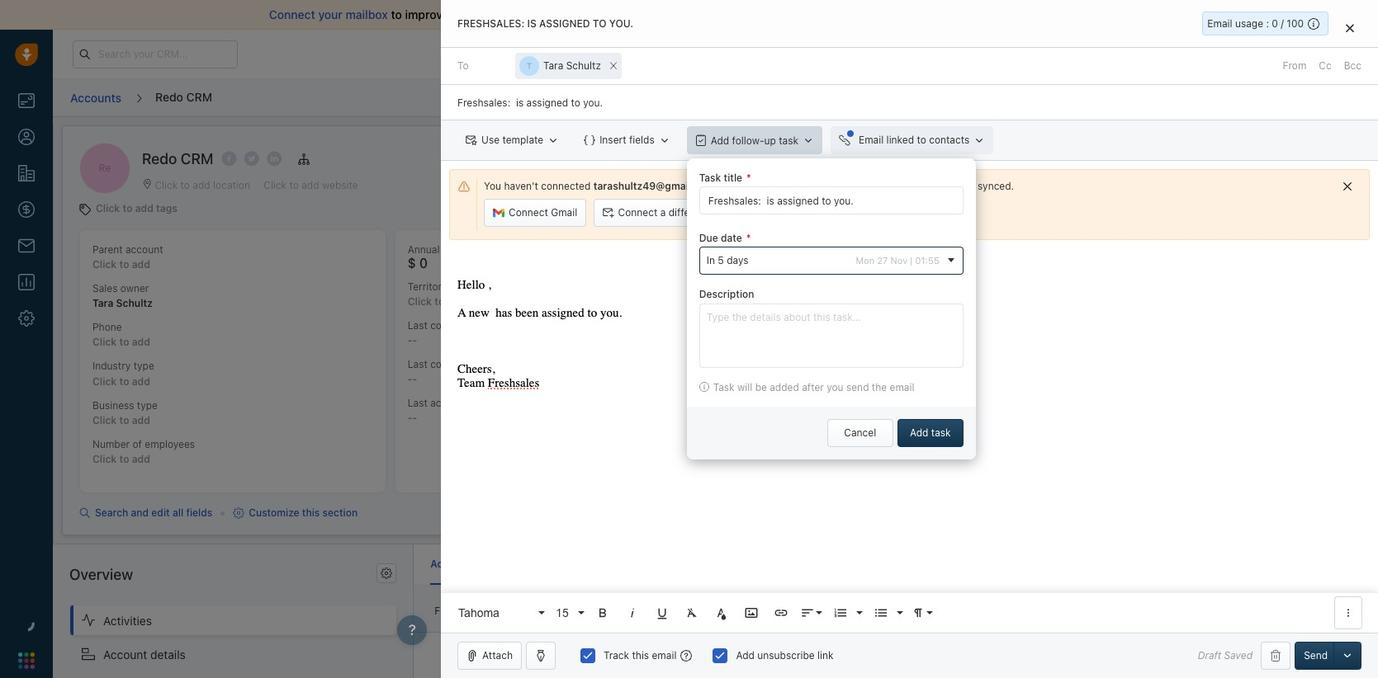 Task type: vqa. For each thing, say whether or not it's contained in the screenshot.


Task type: describe. For each thing, give the bounding box(es) containing it.
schultz inside tara schultz ×
[[566, 60, 601, 72]]

filter
[[435, 606, 458, 618]]

deals
[[766, 262, 796, 276]]

application containing tahoma
[[441, 249, 1378, 633]]

standup
[[748, 354, 794, 368]]

0 vertical spatial redo
[[155, 90, 183, 104]]

template
[[503, 134, 544, 146]]

Search your CRM... text field
[[73, 40, 238, 68]]

keep
[[861, 180, 884, 193]]

add follow-up task button
[[687, 126, 823, 155]]

mon
[[856, 255, 875, 266]]

more misc image
[[1341, 606, 1356, 621]]

add inside the phone click to add
[[132, 336, 150, 349]]

accounts
[[70, 91, 121, 105]]

to right mailbox
[[391, 7, 402, 21]]

by for deals
[[776, 245, 787, 257]]

all for all activities
[[483, 606, 495, 618]]

contacts inside × dialog
[[929, 134, 970, 146]]

to right now
[[849, 180, 859, 193]]

you
[[484, 180, 501, 193]]

add task
[[910, 427, 951, 439]]

time inside all time periods button
[[586, 606, 606, 618]]

Type the details about this task… text field
[[699, 304, 964, 368]]

| inside 'standup nov 21, 2023 | 21:00 - 21:30'
[[812, 373, 815, 385]]

tarashultz49@gmail.com
[[594, 180, 715, 193]]

search and edit all fields
[[95, 507, 212, 519]]

link
[[818, 650, 834, 662]]

ordered list image
[[833, 606, 848, 621]]

number
[[92, 438, 130, 451]]

0 vertical spatial sequence
[[797, 444, 851, 458]]

to inside "no deals to show add deal"
[[799, 262, 810, 276]]

business
[[92, 399, 134, 412]]

to left crm.
[[718, 180, 728, 193]]

connect for connect gmail
[[509, 207, 548, 219]]

connect for connect your mailbox to improve deliverability and enable 2-way sync of email conversations.
[[269, 7, 315, 21]]

5
[[718, 255, 724, 267]]

show
[[813, 262, 841, 276]]

in
[[707, 255, 715, 267]]

2023
[[785, 373, 810, 385]]

business type click to add
[[92, 399, 158, 427]]

add follow-up task
[[711, 134, 799, 147]]

deal inside "no deals to show add deal"
[[770, 280, 790, 293]]

by for filter
[[461, 606, 472, 618]]

last contacted time --
[[408, 320, 501, 347]]

1 vertical spatial sales
[[766, 444, 794, 458]]

twitter circled image
[[244, 150, 259, 168]]

track
[[604, 650, 629, 662]]

mng settings image
[[381, 568, 392, 580]]

last for last activity type
[[408, 397, 428, 410]]

no inside the active sales sequences no sales sequence found add to sales sequence
[[748, 444, 763, 458]]

tahoma button
[[453, 597, 547, 630]]

close image
[[1346, 23, 1354, 33]]

you.
[[609, 17, 634, 30]]

email for email usage : 0 / 100
[[1208, 17, 1233, 30]]

last activity type --
[[408, 397, 488, 425]]

date
[[721, 232, 742, 245]]

track this email
[[604, 650, 677, 662]]

add left "tags"
[[135, 202, 154, 215]]

1 horizontal spatial days
[[1015, 48, 1035, 59]]

task for task will be added after you send the email
[[713, 381, 735, 394]]

explore
[[1066, 47, 1102, 59]]

to inside "industry type click to add"
[[119, 375, 129, 388]]

add inside parent account click to add
[[132, 259, 150, 271]]

found
[[854, 444, 885, 458]]

to left you.
[[593, 17, 607, 30]]

1 vertical spatial task
[[931, 427, 951, 439]]

activities
[[103, 614, 152, 628]]

1 vertical spatial redo
[[142, 150, 177, 168]]

attach
[[482, 650, 513, 662]]

0 horizontal spatial fields
[[186, 507, 212, 519]]

gmail
[[551, 207, 577, 219]]

underline (⌘u) image
[[655, 606, 670, 621]]

to inside parent account click to add
[[119, 259, 129, 271]]

email down underline (⌘u) image
[[652, 650, 677, 662]]

click inside territory click to add
[[408, 296, 432, 308]]

bcc
[[1344, 60, 1362, 72]]

you
[[827, 381, 844, 394]]

email inside "button"
[[711, 207, 736, 219]]

stage
[[812, 245, 838, 257]]

email right 21:30
[[890, 381, 915, 394]]

0 vertical spatial redo crm
[[155, 90, 212, 104]]

email image
[[1215, 47, 1226, 61]]

cc
[[1319, 60, 1332, 72]]

$
[[408, 256, 416, 271]]

add inside "industry type click to add"
[[132, 375, 150, 388]]

click inside parent account click to add
[[92, 259, 117, 271]]

owner
[[120, 283, 149, 295]]

edit
[[151, 507, 170, 519]]

insert image (⌘p) image
[[744, 606, 759, 621]]

insert fields button
[[576, 126, 679, 155]]

from
[[1283, 60, 1307, 72]]

phone
[[92, 321, 122, 334]]

click inside "industry type click to add"
[[92, 375, 117, 388]]

nov inside × dialog
[[891, 255, 908, 266]]

Task title text field
[[699, 187, 964, 215]]

all time periods button
[[567, 601, 659, 622]]

add inside "business type click to add"
[[132, 414, 150, 427]]

connect your mailbox link
[[269, 7, 391, 21]]

0 vertical spatial of
[[653, 7, 664, 21]]

show
[[774, 605, 799, 617]]

unsubscribe
[[758, 650, 815, 662]]

21:00
[[818, 373, 844, 385]]

tara inside tara schultz ×
[[544, 60, 563, 72]]

territory
[[408, 281, 447, 293]]

mon 27 nov | 01:55
[[856, 255, 940, 266]]

insert link (⌘k) image
[[774, 606, 789, 621]]

sync
[[625, 7, 650, 21]]

use
[[482, 134, 500, 146]]

standup nov 21, 2023 | 21:00 - 21:30
[[748, 354, 880, 385]]

all activities
[[483, 606, 540, 618]]

- inside 'standup nov 21, 2023 | 21:00 - 21:30'
[[846, 373, 851, 385]]

search and edit all fields link
[[79, 506, 212, 521]]

connect left it
[[776, 180, 816, 193]]

2-
[[588, 7, 600, 21]]

0 vertical spatial crm
[[186, 90, 212, 104]]

overview
[[69, 567, 133, 584]]

1 vertical spatial redo crm
[[142, 150, 213, 168]]

no contacts
[[672, 606, 728, 618]]

active
[[747, 426, 776, 439]]

trial
[[949, 48, 966, 59]]

tara inside sales owner tara schultz
[[92, 298, 113, 310]]

21,
[[769, 373, 782, 385]]

connect your mailbox to improve deliverability and enable 2-way sync of email conversations.
[[269, 7, 779, 21]]

explore plans
[[1066, 47, 1131, 59]]

cancel
[[844, 427, 876, 439]]

insert fields
[[600, 134, 655, 146]]

section
[[323, 507, 358, 519]]

to left "tags"
[[123, 202, 133, 215]]

customize
[[249, 507, 299, 519]]

0 horizontal spatial activities
[[498, 606, 540, 618]]

21
[[1002, 48, 1012, 59]]

conversations
[[910, 180, 975, 193]]

add inside territory click to add
[[447, 296, 465, 308]]

ends
[[968, 48, 990, 59]]

sales
[[92, 283, 118, 295]]

use template
[[482, 134, 544, 146]]

deliverability
[[452, 7, 522, 21]]

to inside territory click to add
[[435, 296, 445, 308]]

no for deals
[[748, 262, 763, 276]]

last contacted mode --
[[408, 358, 507, 386]]

be
[[755, 381, 767, 394]]

activity
[[430, 397, 464, 410]]

connected
[[541, 180, 591, 193]]

0 horizontal spatial your
[[318, 7, 343, 21]]

in 5 days
[[707, 255, 749, 267]]

15
[[556, 607, 569, 620]]

use template button
[[458, 126, 567, 155]]

0 for :
[[1272, 17, 1278, 30]]

1 vertical spatial sequence
[[809, 462, 856, 474]]

last for last contacted mode
[[408, 358, 428, 371]]

crm.
[[748, 180, 773, 193]]

freshsales:
[[458, 17, 525, 30]]



Task type: locate. For each thing, give the bounding box(es) containing it.
0 horizontal spatial this
[[302, 507, 320, 519]]

contacted for mode
[[430, 358, 478, 371]]

sequences
[[806, 426, 856, 439]]

unordered list image
[[874, 606, 889, 621]]

0 horizontal spatial tara
[[92, 298, 113, 310]]

add up "business type click to add"
[[132, 375, 150, 388]]

1 vertical spatial time
[[586, 606, 606, 618]]

1 last from the top
[[408, 320, 428, 332]]

by
[[776, 245, 787, 257], [461, 606, 472, 618]]

conversations.
[[699, 7, 779, 21]]

0 vertical spatial task
[[779, 134, 799, 147]]

× link
[[605, 52, 622, 79]]

and left 'enable'
[[525, 7, 545, 21]]

email
[[1208, 17, 1233, 30], [859, 134, 884, 146]]

haven't
[[504, 180, 538, 193]]

connect a different email
[[618, 207, 736, 219]]

add inside dropdown button
[[711, 134, 729, 147]]

1 horizontal spatial 0
[[1272, 17, 1278, 30]]

to down business
[[119, 414, 129, 427]]

1 horizontal spatial fields
[[629, 134, 655, 146]]

fields right insert
[[629, 134, 655, 146]]

1 vertical spatial nov
[[748, 373, 766, 385]]

to down "phone"
[[119, 336, 129, 349]]

by right filter on the bottom of the page
[[461, 606, 472, 618]]

no deals to show add deal
[[748, 262, 841, 293]]

last left activity
[[408, 397, 428, 410]]

2 contacted from the top
[[430, 358, 478, 371]]

redo crm down search your crm... text box
[[155, 90, 212, 104]]

0 vertical spatial |
[[910, 255, 913, 266]]

freshworks switcher image
[[18, 653, 35, 670]]

days right 21
[[1015, 48, 1035, 59]]

this for section
[[302, 507, 320, 519]]

plans
[[1105, 47, 1131, 59]]

add down active
[[748, 462, 767, 474]]

paragraph format image
[[911, 606, 926, 621]]

0 horizontal spatial schultz
[[116, 298, 153, 310]]

2 last from the top
[[408, 358, 428, 371]]

to inside the active sales sequences no sales sequence found add to sales sequence
[[770, 462, 779, 474]]

to down territory
[[435, 296, 445, 308]]

add inside the active sales sequences no sales sequence found add to sales sequence
[[748, 462, 767, 474]]

a
[[660, 207, 666, 219]]

no for contacts
[[672, 606, 685, 618]]

click down "number"
[[92, 453, 117, 466]]

to
[[458, 60, 469, 72]]

email linked to contacts button
[[831, 126, 994, 155]]

last down territory click to add
[[408, 320, 428, 332]]

contacts up conversations at the top right
[[929, 134, 970, 146]]

1 contacted from the top
[[430, 320, 478, 332]]

tara down sales
[[92, 298, 113, 310]]

all time periods
[[571, 606, 644, 618]]

show deal activities
[[774, 605, 867, 617]]

days right the 5
[[727, 255, 749, 267]]

deal right show
[[802, 605, 822, 617]]

1 vertical spatial your
[[887, 180, 907, 193]]

0 vertical spatial tara
[[544, 60, 563, 72]]

add down deals on the top right of page
[[748, 280, 767, 293]]

the
[[730, 180, 745, 193], [872, 381, 887, 394]]

0 vertical spatial no
[[748, 262, 763, 276]]

all inside all activities link
[[483, 606, 495, 618]]

0 vertical spatial by
[[776, 245, 787, 257]]

to inside button
[[917, 134, 926, 146]]

send button
[[1295, 643, 1337, 671]]

application
[[441, 249, 1378, 633]]

redo crm up "tags"
[[142, 150, 213, 168]]

connect for connect a different email
[[618, 207, 658, 219]]

nov left "21,"
[[748, 373, 766, 385]]

15 button
[[550, 597, 586, 630]]

type inside "industry type click to add"
[[134, 360, 154, 373]]

time left periods
[[586, 606, 606, 618]]

1 vertical spatial no
[[748, 444, 763, 458]]

no right underline (⌘u) image
[[672, 606, 685, 618]]

to down active
[[770, 462, 779, 474]]

1 vertical spatial schultz
[[116, 298, 153, 310]]

1 horizontal spatial email
[[1208, 17, 1233, 30]]

0 vertical spatial contacted
[[430, 320, 478, 332]]

explore plans link
[[1057, 44, 1140, 64]]

type inside "business type click to add"
[[137, 399, 158, 412]]

0 horizontal spatial time
[[480, 320, 501, 332]]

add right cancel button
[[910, 427, 929, 439]]

fields inside button
[[629, 134, 655, 146]]

2 vertical spatial last
[[408, 397, 428, 410]]

email up the due date
[[711, 207, 736, 219]]

customize this section link
[[233, 506, 358, 521]]

align image
[[800, 606, 815, 621]]

activities left 15
[[498, 606, 540, 618]]

is
[[527, 17, 537, 30]]

in
[[992, 48, 1000, 59]]

0 right :
[[1272, 17, 1278, 30]]

0 horizontal spatial 0
[[419, 256, 428, 271]]

0 right $
[[419, 256, 428, 271]]

1 horizontal spatial schultz
[[566, 60, 601, 72]]

email for email linked to contacts
[[859, 134, 884, 146]]

add up "industry type click to add"
[[132, 336, 150, 349]]

add left "follow-"
[[711, 134, 729, 147]]

the right the send
[[872, 381, 887, 394]]

add up last contacted time --
[[447, 296, 465, 308]]

connect down haven't
[[509, 207, 548, 219]]

1 horizontal spatial time
[[586, 606, 606, 618]]

insert
[[600, 134, 626, 146]]

activities left unordered list image
[[825, 605, 867, 617]]

of
[[653, 7, 664, 21], [133, 438, 142, 451]]

time inside last contacted time --
[[480, 320, 501, 332]]

task inside dropdown button
[[779, 134, 799, 147]]

deals by deal stage
[[747, 245, 838, 257]]

days inside × dialog
[[727, 255, 749, 267]]

no down active
[[748, 444, 763, 458]]

1 all from the left
[[483, 606, 495, 618]]

periods
[[609, 606, 644, 618]]

click
[[96, 202, 120, 215], [92, 259, 117, 271], [408, 296, 432, 308], [92, 336, 117, 349], [92, 375, 117, 388], [92, 414, 117, 427], [92, 453, 117, 466]]

sales right active
[[779, 426, 803, 439]]

0 vertical spatial fields
[[629, 134, 655, 146]]

contacted down territory click to add
[[430, 320, 478, 332]]

type inside last activity type --
[[467, 397, 488, 410]]

0 vertical spatial schultz
[[566, 60, 601, 72]]

to inside number of employees click to add
[[119, 453, 129, 466]]

schultz
[[566, 60, 601, 72], [116, 298, 153, 310]]

0 vertical spatial email
[[1208, 17, 1233, 30]]

2 all from the left
[[571, 606, 583, 618]]

nov right 27
[[891, 255, 908, 266]]

and left edit
[[131, 507, 149, 519]]

click down 'parent'
[[92, 259, 117, 271]]

due
[[699, 232, 718, 245]]

1 vertical spatial |
[[812, 373, 815, 385]]

× dialog
[[441, 0, 1378, 679]]

add to sales sequence link
[[748, 461, 856, 478]]

customize this section
[[249, 507, 358, 519]]

to down deals by deal stage
[[799, 262, 810, 276]]

0 vertical spatial days
[[1015, 48, 1035, 59]]

add inside "no deals to show add deal"
[[748, 280, 767, 293]]

3 last from the top
[[408, 397, 428, 410]]

schultz left × link
[[566, 60, 601, 72]]

0 horizontal spatial days
[[727, 255, 749, 267]]

task right cancel button
[[931, 427, 951, 439]]

add task button
[[898, 419, 964, 447]]

0 horizontal spatial contacts
[[688, 606, 728, 618]]

filter by
[[435, 606, 472, 618]]

annual revenue $ 0
[[408, 244, 480, 271]]

task right up
[[779, 134, 799, 147]]

0 vertical spatial nov
[[891, 255, 908, 266]]

to right linked
[[917, 134, 926, 146]]

0 horizontal spatial by
[[461, 606, 472, 618]]

1 horizontal spatial nov
[[891, 255, 908, 266]]

1 vertical spatial by
[[461, 606, 472, 618]]

no inside button
[[672, 606, 685, 618]]

0 vertical spatial 0
[[1272, 17, 1278, 30]]

1 vertical spatial of
[[133, 438, 142, 451]]

1 horizontal spatial and
[[525, 7, 545, 21]]

click inside "business type click to add"
[[92, 414, 117, 427]]

1 horizontal spatial tara
[[544, 60, 563, 72]]

time up mode
[[480, 320, 501, 332]]

all right filter by
[[483, 606, 495, 618]]

parent account click to add
[[92, 244, 163, 271]]

click up 'parent'
[[96, 202, 120, 215]]

contacted inside last contacted time --
[[430, 320, 478, 332]]

this left section
[[302, 507, 320, 519]]

add for add unsubscribe link
[[736, 650, 755, 662]]

2 vertical spatial sales
[[782, 462, 807, 474]]

contacts
[[929, 134, 970, 146], [688, 606, 728, 618]]

of inside number of employees click to add
[[133, 438, 142, 451]]

1 vertical spatial days
[[727, 255, 749, 267]]

redo up "tags"
[[142, 150, 177, 168]]

linked
[[887, 134, 914, 146]]

0 vertical spatial contacts
[[929, 134, 970, 146]]

your inside × dialog
[[887, 180, 907, 193]]

italic (⌘i) image
[[625, 606, 640, 621]]

| left 01:55
[[910, 255, 913, 266]]

fields right all at left
[[186, 507, 212, 519]]

0 vertical spatial last
[[408, 320, 428, 332]]

0 horizontal spatial all
[[483, 606, 495, 618]]

to inside the phone click to add
[[119, 336, 129, 349]]

0 inside × dialog
[[1272, 17, 1278, 30]]

activity
[[430, 558, 468, 571]]

details
[[150, 648, 186, 662]]

click inside number of employees click to add
[[92, 453, 117, 466]]

0 vertical spatial task
[[699, 172, 721, 184]]

Write a subject line text field
[[441, 85, 1378, 120]]

1 horizontal spatial activities
[[825, 605, 867, 617]]

contacted down last contacted time --
[[430, 358, 478, 371]]

sales down active
[[766, 444, 794, 458]]

to down "number"
[[119, 453, 129, 466]]

sales down sequences
[[782, 462, 807, 474]]

0 for $
[[419, 256, 428, 271]]

this inside × dialog
[[632, 650, 649, 662]]

1 vertical spatial last
[[408, 358, 428, 371]]

1 vertical spatial email
[[859, 134, 884, 146]]

connect a different email button
[[593, 199, 745, 227]]

1 horizontal spatial by
[[776, 245, 787, 257]]

all for all time periods
[[571, 606, 583, 618]]

add inside number of employees click to add
[[132, 453, 150, 466]]

0 inside annual revenue $ 0
[[419, 256, 428, 271]]

type for business type click to add
[[137, 399, 158, 412]]

saved
[[1224, 650, 1253, 663]]

crm down search your crm... text box
[[186, 90, 212, 104]]

task left "will"
[[713, 381, 735, 394]]

title
[[724, 172, 743, 184]]

1 vertical spatial contacts
[[688, 606, 728, 618]]

connect gmail button
[[484, 199, 587, 227]]

add for add task
[[910, 427, 929, 439]]

this right track
[[632, 650, 649, 662]]

after
[[802, 381, 824, 394]]

deal down deals on the top right of page
[[770, 280, 790, 293]]

schultz inside sales owner tara schultz
[[116, 298, 153, 310]]

1 vertical spatial tara
[[92, 298, 113, 310]]

0 vertical spatial the
[[730, 180, 745, 193]]

of right "number"
[[133, 438, 142, 451]]

0
[[1272, 17, 1278, 30], [419, 256, 428, 271]]

connect left mailbox
[[269, 7, 315, 21]]

1 vertical spatial fields
[[186, 507, 212, 519]]

last down last contacted time --
[[408, 358, 428, 371]]

0 vertical spatial deal
[[790, 245, 810, 257]]

| inside × dialog
[[910, 255, 913, 266]]

add down business
[[132, 414, 150, 427]]

sequence
[[797, 444, 851, 458], [809, 462, 856, 474]]

sales
[[779, 426, 803, 439], [766, 444, 794, 458], [782, 462, 807, 474]]

contacted inside last contacted mode --
[[430, 358, 478, 371]]

usage
[[1235, 17, 1264, 30]]

0 vertical spatial sales
[[779, 426, 803, 439]]

add deal link
[[748, 279, 790, 296]]

crm left 'facebook circled' image
[[181, 150, 213, 168]]

1 vertical spatial contacted
[[430, 358, 478, 371]]

1 vertical spatial and
[[131, 507, 149, 519]]

0 horizontal spatial nov
[[748, 373, 766, 385]]

search
[[95, 507, 128, 519]]

0 horizontal spatial and
[[131, 507, 149, 519]]

facebook circled image
[[222, 150, 237, 168]]

connect left the a
[[618, 207, 658, 219]]

0 horizontal spatial the
[[730, 180, 745, 193]]

connect inside button
[[509, 207, 548, 219]]

click down territory
[[408, 296, 432, 308]]

send
[[847, 381, 869, 394]]

tara schultz ×
[[544, 56, 618, 74]]

last
[[408, 320, 428, 332], [408, 358, 428, 371], [408, 397, 428, 410]]

type right business
[[137, 399, 158, 412]]

1 horizontal spatial the
[[872, 381, 887, 394]]

21:30
[[854, 373, 880, 385]]

to down 'parent'
[[119, 259, 129, 271]]

-
[[408, 334, 413, 347], [413, 334, 417, 347], [846, 373, 851, 385], [408, 373, 413, 386], [413, 373, 417, 386], [408, 412, 413, 425], [413, 412, 417, 425]]

0 horizontal spatial email
[[859, 134, 884, 146]]

1 horizontal spatial |
[[910, 255, 913, 266]]

click down 'industry'
[[92, 375, 117, 388]]

1 vertical spatial the
[[872, 381, 887, 394]]

bold (⌘b) image
[[596, 606, 610, 621]]

1 horizontal spatial contacts
[[929, 134, 970, 146]]

1 vertical spatial task
[[713, 381, 735, 394]]

1 horizontal spatial all
[[571, 606, 583, 618]]

1 horizontal spatial this
[[632, 650, 649, 662]]

last inside last contacted mode --
[[408, 358, 428, 371]]

it
[[818, 180, 824, 193]]

by up deals on the top right of page
[[776, 245, 787, 257]]

all inside all time periods button
[[571, 606, 583, 618]]

account
[[103, 648, 147, 662]]

crm
[[186, 90, 212, 104], [181, 150, 213, 168]]

linkedin circled image
[[267, 150, 282, 168]]

1 vertical spatial crm
[[181, 150, 213, 168]]

27
[[877, 255, 888, 266]]

your right keep
[[887, 180, 907, 193]]

0 vertical spatial and
[[525, 7, 545, 21]]

email
[[667, 7, 696, 21], [711, 207, 736, 219], [890, 381, 915, 394], [652, 650, 677, 662]]

to down 'industry'
[[119, 375, 129, 388]]

connect
[[269, 7, 315, 21], [776, 180, 816, 193], [509, 207, 548, 219], [618, 207, 658, 219]]

tara
[[544, 60, 563, 72], [92, 298, 113, 310]]

redo down search your crm... text box
[[155, 90, 183, 104]]

connect inside "button"
[[618, 207, 658, 219]]

redo
[[155, 90, 183, 104], [142, 150, 177, 168]]

click down business
[[92, 414, 117, 427]]

1 horizontal spatial of
[[653, 7, 664, 21]]

last inside last contacted time --
[[408, 320, 428, 332]]

email left linked
[[859, 134, 884, 146]]

0 horizontal spatial task
[[779, 134, 799, 147]]

revenue
[[443, 244, 480, 256]]

0 horizontal spatial |
[[812, 373, 815, 385]]

last for last contacted time
[[408, 320, 428, 332]]

0 horizontal spatial of
[[133, 438, 142, 451]]

0 vertical spatial this
[[302, 507, 320, 519]]

task will be added after you send the email
[[713, 381, 915, 394]]

the left crm.
[[730, 180, 745, 193]]

2 vertical spatial deal
[[802, 605, 822, 617]]

1 horizontal spatial your
[[887, 180, 907, 193]]

1 vertical spatial this
[[632, 650, 649, 662]]

tara down freshsales:  is assigned to you.
[[544, 60, 563, 72]]

| right 2023
[[812, 373, 815, 385]]

type for industry type click to add
[[134, 360, 154, 373]]

0 vertical spatial your
[[318, 7, 343, 21]]

×
[[609, 56, 618, 74]]

nov
[[891, 255, 908, 266], [748, 373, 766, 385]]

nov inside 'standup nov 21, 2023 | 21:00 - 21:30'
[[748, 373, 766, 385]]

connect gmail
[[509, 207, 577, 219]]

type right 'industry'
[[134, 360, 154, 373]]

add for add follow-up task
[[711, 134, 729, 147]]

task for task title
[[699, 172, 721, 184]]

no inside "no deals to show add deal"
[[748, 262, 763, 276]]

email left usage
[[1208, 17, 1233, 30]]

will
[[737, 381, 753, 394]]

0 vertical spatial time
[[480, 320, 501, 332]]

1 vertical spatial 0
[[419, 256, 428, 271]]

last inside last activity type --
[[408, 397, 428, 410]]

all right 15
[[571, 606, 583, 618]]

added
[[770, 381, 799, 394]]

up
[[764, 134, 776, 147]]

contacted for time
[[430, 320, 478, 332]]

add down account
[[132, 259, 150, 271]]

click to add tags
[[96, 202, 178, 215]]

click inside the phone click to add
[[92, 336, 117, 349]]

no down deals
[[748, 262, 763, 276]]

to inside "business type click to add"
[[119, 414, 129, 427]]

add left the unsubscribe
[[736, 650, 755, 662]]

email inside button
[[859, 134, 884, 146]]

deal left stage
[[790, 245, 810, 257]]

your left mailbox
[[318, 7, 343, 21]]

2 vertical spatial no
[[672, 606, 685, 618]]

description
[[699, 289, 754, 301]]

email right sync at the top left of page
[[667, 7, 696, 21]]

1 horizontal spatial task
[[931, 427, 951, 439]]

type right activity
[[467, 397, 488, 410]]

schultz down owner at the top
[[116, 298, 153, 310]]

add
[[135, 202, 154, 215], [132, 259, 150, 271], [447, 296, 465, 308], [132, 336, 150, 349], [132, 375, 150, 388], [132, 414, 150, 427], [132, 453, 150, 466]]

type
[[134, 360, 154, 373], [467, 397, 488, 410], [137, 399, 158, 412]]

add down employees
[[132, 453, 150, 466]]

1 vertical spatial deal
[[770, 280, 790, 293]]

task left title
[[699, 172, 721, 184]]

this for email
[[632, 650, 649, 662]]



